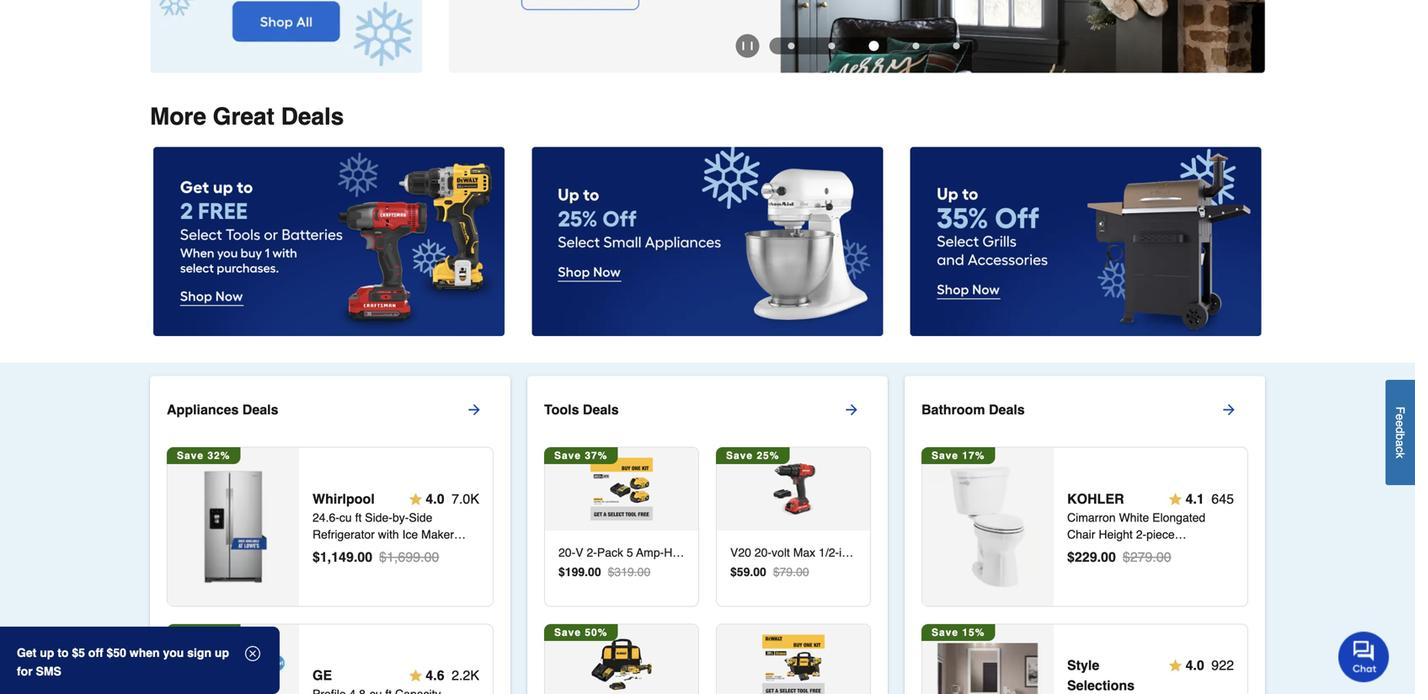 Task type: locate. For each thing, give the bounding box(es) containing it.
0 horizontal spatial arrow right image
[[466, 402, 483, 418]]

$ for 59
[[731, 565, 737, 579]]

0 vertical spatial 4.0
[[426, 491, 445, 507]]

1 up from the left
[[40, 646, 54, 660]]

1 vertical spatial appliances image
[[173, 643, 294, 694]]

tools
[[544, 402, 579, 418]]

deals right bathroom at right bottom
[[989, 402, 1025, 418]]

$1,699.00
[[379, 549, 439, 565]]

up
[[40, 646, 54, 660], [215, 646, 229, 660]]

save 17%
[[932, 450, 985, 462]]

37%
[[585, 450, 608, 462]]

$279.00
[[1123, 549, 1172, 565]]

. down refrigerator
[[354, 549, 358, 565]]

deals right the "tools"
[[583, 402, 619, 418]]

bathroom image down 17%
[[928, 467, 1049, 587]]

f e e d b a c k button
[[1386, 380, 1416, 485]]

save left 37%
[[554, 450, 581, 462]]

199
[[565, 565, 585, 579]]

c
[[1394, 447, 1408, 453]]

2 arrow right image from the left
[[843, 402, 860, 418]]

rating filled image
[[409, 492, 422, 506], [1169, 659, 1183, 673]]

up left the to
[[40, 646, 54, 660]]

arrow right image inside appliances deals link
[[466, 402, 483, 418]]

appliances
[[167, 402, 239, 418]]

white
[[1119, 511, 1149, 524]]

f e e d b a c k
[[1394, 407, 1408, 458]]

bathroom image
[[928, 467, 1049, 587], [928, 643, 1049, 694]]

rating filled image up elongated
[[1169, 492, 1183, 506]]

0 vertical spatial bathroom image
[[928, 467, 1049, 587]]

d
[[1394, 427, 1408, 433]]

deals right "appliances"
[[242, 402, 278, 418]]

rating filled image for 4.0 922
[[1169, 659, 1183, 673]]

appliances image down 13%
[[173, 643, 294, 694]]

3 arrow right image from the left
[[1221, 402, 1238, 418]]

up to 50 percent off select artificial christmas trees, holiday lights and more. image
[[449, 0, 1266, 73]]

$ left the $79.00
[[731, 565, 737, 579]]

0 vertical spatial rating filled image
[[409, 492, 422, 506]]

in
[[1085, 561, 1094, 575]]

ft
[[355, 511, 362, 524]]

$ down refrigerator
[[313, 549, 320, 565]]

tools image for save 50%
[[591, 635, 653, 694]]

tools image for save 37%
[[591, 458, 653, 521]]

save up sign
[[177, 627, 204, 638]]

rating filled image up side
[[409, 492, 422, 506]]

2-
[[1136, 528, 1147, 541]]

25 days of deals. don't miss deals every day. same-day delivery on in-stock orders placed by 2 p m. image
[[150, 0, 422, 73]]

. left "$319.00"
[[585, 565, 588, 579]]

$ left in
[[1068, 549, 1075, 565]]

$50
[[107, 646, 126, 660]]

deals
[[281, 103, 344, 130], [242, 402, 278, 418], [583, 402, 619, 418], [989, 402, 1025, 418]]

chair
[[1068, 528, 1096, 541]]

whirlpool
[[313, 491, 375, 507]]

appliances image for whirlpool
[[173, 467, 294, 587]]

1 horizontal spatial arrow right image
[[843, 402, 860, 418]]

2 horizontal spatial arrow right image
[[1221, 402, 1238, 418]]

rating filled image for 4.0 7.0k
[[409, 492, 422, 506]]

$ 59 . 00 $79.00
[[731, 565, 809, 579]]

sign
[[187, 646, 212, 660]]

4.6
[[426, 668, 445, 683]]

rating filled image left 4.0 922
[[1169, 659, 1183, 673]]

gpf
[[1176, 561, 1200, 575]]

1 horizontal spatial rating filled image
[[1169, 492, 1183, 506]]

$ 229 . 00 $279.00
[[1068, 549, 1172, 565]]

$
[[313, 549, 320, 565], [1068, 549, 1075, 565], [559, 565, 565, 579], [731, 565, 737, 579]]

save for save 15%
[[932, 627, 959, 638]]

kohler
[[1068, 491, 1124, 507]]

00
[[358, 549, 373, 565], [1101, 549, 1116, 565], [588, 565, 601, 579], [753, 565, 767, 579]]

15%
[[963, 627, 985, 638]]

25%
[[757, 450, 780, 462]]

with
[[378, 528, 399, 541]]

7.0k
[[452, 491, 479, 507]]

1 vertical spatial 4.0
[[1186, 658, 1205, 673]]

save left 15%
[[932, 627, 959, 638]]

rating filled image left 4.6
[[409, 669, 422, 683]]

arrow right image inside bathroom deals link
[[1221, 402, 1238, 418]]

deals inside "link"
[[583, 402, 619, 418]]

scroll to item #5 element
[[937, 42, 977, 49]]

save left 17%
[[932, 450, 959, 462]]

1 horizontal spatial 4.0
[[1186, 658, 1205, 673]]

tools image inside save 50% link
[[591, 635, 653, 694]]

922
[[1212, 658, 1234, 673]]

style selections
[[1068, 658, 1135, 694]]

save for save 37%
[[554, 450, 581, 462]]

by-
[[393, 511, 409, 524]]

0 horizontal spatial rating filled image
[[409, 492, 422, 506]]

tools deals link
[[544, 390, 888, 430]]

bathroom image down 15%
[[928, 643, 1049, 694]]

. right in
[[1098, 549, 1101, 565]]

1 appliances image from the top
[[173, 467, 294, 587]]

$ 199 . 00 $319.00
[[559, 565, 651, 579]]

00 right the 199
[[588, 565, 601, 579]]

appliances deals link
[[167, 390, 511, 430]]

1 horizontal spatial up
[[215, 646, 229, 660]]

save 50% link
[[544, 624, 698, 694]]

4.0 left 922
[[1186, 658, 1205, 673]]

rating filled image for 4.6
[[409, 669, 422, 683]]

e up b
[[1394, 420, 1408, 427]]

00 right 1,149
[[358, 549, 373, 565]]

for
[[17, 665, 33, 678]]

save left 25%
[[726, 450, 753, 462]]

b
[[1394, 433, 1408, 440]]

0 horizontal spatial 4.0
[[426, 491, 445, 507]]

watersense
[[1068, 545, 1132, 558]]

e up d
[[1394, 414, 1408, 420]]

1,149
[[320, 549, 354, 565]]

4.0 up side
[[426, 491, 445, 507]]

0 horizontal spatial rating filled image
[[409, 669, 422, 683]]

00 right 229
[[1101, 549, 1116, 565]]

when
[[130, 646, 160, 660]]

up down 13%
[[215, 646, 229, 660]]

arrow right image
[[466, 402, 483, 418], [843, 402, 860, 418], [1221, 402, 1238, 418]]

you
[[163, 646, 184, 660]]

more great deals
[[150, 103, 344, 130]]

4.0
[[426, 491, 445, 507], [1186, 658, 1205, 673]]

deals for bathroom deals
[[989, 402, 1025, 418]]

50%
[[585, 627, 608, 638]]

tools image
[[591, 458, 653, 521], [762, 458, 825, 521], [591, 635, 653, 694], [762, 635, 825, 694]]

2 appliances image from the top
[[173, 643, 294, 694]]

. for 1,149
[[354, 549, 358, 565]]

deals for tools deals
[[583, 402, 619, 418]]

sms
[[36, 665, 61, 678]]

arrow right image for whirlpool
[[466, 402, 483, 418]]

save 25%
[[726, 450, 780, 462]]

save
[[177, 450, 204, 462], [554, 450, 581, 462], [726, 450, 753, 462], [932, 450, 959, 462], [177, 627, 204, 638], [554, 627, 581, 638], [932, 627, 959, 638]]

close
[[1160, 545, 1190, 558]]

ge
[[313, 668, 332, 683]]

bathroom deals
[[922, 402, 1025, 418]]

1 arrow right image from the left
[[466, 402, 483, 418]]

get up to 2 free select tools or batteries when you buy 1 with select purchases. image
[[153, 147, 505, 336]]

save left 32%
[[177, 450, 204, 462]]

rating filled image
[[1169, 492, 1183, 506], [409, 669, 422, 683]]

cimarron white elongated chair height 2-piece watersense soft close toilet 12-in rough-in 1.28-gpf
[[1068, 511, 1220, 575]]

save left 50%
[[554, 627, 581, 638]]

arrow right image inside the tools deals "link"
[[843, 402, 860, 418]]

appliances image down 32%
[[173, 467, 294, 587]]

0 horizontal spatial up
[[40, 646, 54, 660]]

e
[[1394, 414, 1408, 420], [1394, 420, 1408, 427]]

1 bathroom image from the top
[[928, 467, 1049, 587]]

0 vertical spatial appliances image
[[173, 467, 294, 587]]

645
[[1212, 491, 1234, 507]]

up to 25 percent off select small appliances. image
[[532, 147, 884, 336]]

1 vertical spatial rating filled image
[[409, 669, 422, 683]]

appliances image
[[173, 467, 294, 587], [173, 643, 294, 694]]

toilet
[[1193, 545, 1220, 558]]

save 13%
[[177, 627, 230, 638]]

save 32%
[[177, 450, 230, 462]]

scroll to item #4 element
[[896, 42, 937, 49]]

1 horizontal spatial rating filled image
[[1169, 659, 1183, 673]]

tools image for save 25%
[[762, 458, 825, 521]]

32%
[[208, 450, 230, 462]]

0 vertical spatial rating filled image
[[1169, 492, 1183, 506]]

.
[[354, 549, 358, 565], [1098, 549, 1101, 565], [585, 565, 588, 579], [750, 565, 753, 579]]

ice
[[402, 528, 418, 541]]

bathroom image for save 15%
[[928, 643, 1049, 694]]

side-
[[365, 511, 393, 524]]

$ up save 50%
[[559, 565, 565, 579]]

2 bathroom image from the top
[[928, 643, 1049, 694]]

rating filled image for 4.1
[[1169, 492, 1183, 506]]

save for save 13%
[[177, 627, 204, 638]]

00 right 59
[[753, 565, 767, 579]]

1 vertical spatial bathroom image
[[928, 643, 1049, 694]]

1 vertical spatial rating filled image
[[1169, 659, 1183, 673]]

. left the $79.00
[[750, 565, 753, 579]]



Task type: vqa. For each thing, say whether or not it's contained in the screenshot.
All
no



Task type: describe. For each thing, give the bounding box(es) containing it.
. for 229
[[1098, 549, 1101, 565]]

chat invite button image
[[1339, 631, 1390, 683]]

resistant
[[376, 545, 425, 558]]

deals for appliances deals
[[242, 402, 278, 418]]

00 for 229
[[1101, 549, 1116, 565]]

appliances image for ge
[[173, 643, 294, 694]]

17%
[[963, 450, 985, 462]]

stainless
[[429, 545, 476, 558]]

00 for 1,149
[[358, 549, 373, 565]]

selections
[[1068, 678, 1135, 694]]

4.0 for 4.0 922
[[1186, 658, 1205, 673]]

a
[[1394, 440, 1408, 447]]

$ for 1,149
[[313, 549, 320, 565]]

bathroom
[[922, 402, 985, 418]]

refrigerator
[[313, 528, 375, 541]]

229
[[1075, 549, 1098, 565]]

4.1
[[1186, 491, 1205, 507]]

2 e from the top
[[1394, 420, 1408, 427]]

2.2k
[[452, 668, 479, 683]]

bathroom deals link
[[922, 390, 1266, 430]]

13%
[[208, 627, 230, 638]]

tools deals
[[544, 402, 619, 418]]

scroll to item #1 element
[[771, 42, 812, 49]]

up to 35 percent off select grills and accessories. image
[[911, 147, 1262, 336]]

in
[[1136, 561, 1146, 575]]

save for save 17%
[[932, 450, 959, 462]]

save 50%
[[554, 627, 608, 638]]

$5
[[72, 646, 85, 660]]

4.0 7.0k
[[426, 491, 479, 507]]

to
[[57, 646, 69, 660]]

59
[[737, 565, 750, 579]]

4.1 645
[[1186, 491, 1234, 507]]

maker
[[421, 528, 454, 541]]

f
[[1394, 407, 1408, 414]]

scroll to item #2 element
[[812, 42, 852, 49]]

. for 199
[[585, 565, 588, 579]]

get up to $5 off $50 when you sign up for sms
[[17, 646, 229, 678]]

steel)
[[313, 561, 343, 575]]

save for save 32%
[[177, 450, 204, 462]]

off
[[88, 646, 103, 660]]

rough-
[[1097, 561, 1136, 575]]

$319.00
[[608, 565, 651, 579]]

24.6-cu ft side-by-side refrigerator with ice maker (fingerprint resistant stainless steel)
[[313, 511, 476, 575]]

4.0 for 4.0 7.0k
[[426, 491, 445, 507]]

great
[[213, 103, 275, 130]]

24.6-
[[313, 511, 339, 524]]

1 e from the top
[[1394, 414, 1408, 420]]

elongated
[[1153, 511, 1206, 524]]

save 15%
[[932, 627, 985, 638]]

$79.00
[[773, 565, 809, 579]]

save for save 50%
[[554, 627, 581, 638]]

style
[[1068, 658, 1100, 673]]

2 up from the left
[[215, 646, 229, 660]]

soft
[[1135, 545, 1156, 558]]

$ for 199
[[559, 565, 565, 579]]

bathroom image for save 17%
[[928, 467, 1049, 587]]

. for 59
[[750, 565, 753, 579]]

more
[[150, 103, 206, 130]]

piece
[[1147, 528, 1175, 541]]

get
[[17, 646, 37, 660]]

k
[[1394, 452, 1408, 458]]

cu
[[339, 511, 352, 524]]

deals right great
[[281, 103, 344, 130]]

4.6 2.2k
[[426, 668, 479, 683]]

save 37%
[[554, 450, 608, 462]]

save for save 25%
[[726, 450, 753, 462]]

height
[[1099, 528, 1133, 541]]

scroll to item #3 element
[[852, 41, 896, 51]]

1.28-
[[1149, 561, 1176, 575]]

arrow right image for kohler
[[1221, 402, 1238, 418]]

(fingerprint
[[313, 545, 373, 558]]

00 for 199
[[588, 565, 601, 579]]

00 for 59
[[753, 565, 767, 579]]

appliances deals
[[167, 402, 278, 418]]

$ 1,149 . 00 $1,699.00
[[313, 549, 439, 565]]

12-
[[1068, 561, 1085, 575]]

side
[[409, 511, 433, 524]]

$ for 229
[[1068, 549, 1075, 565]]

4.0 922
[[1186, 658, 1234, 673]]

cimarron
[[1068, 511, 1116, 524]]



